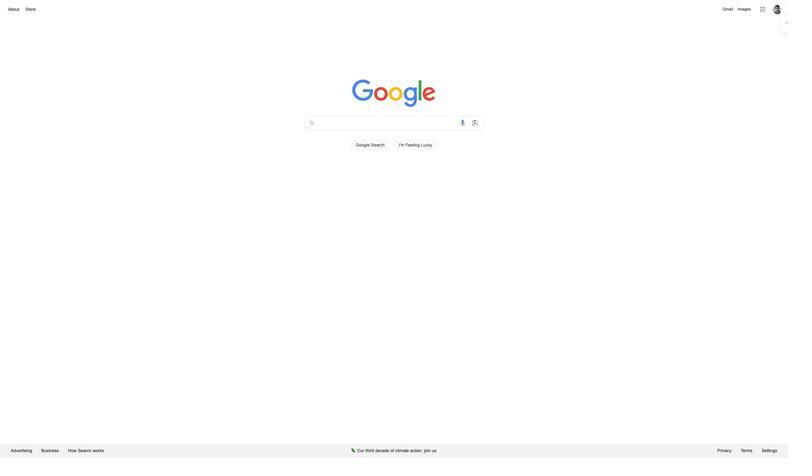 Task type: locate. For each thing, give the bounding box(es) containing it.
search by image image
[[472, 119, 479, 127]]

google image
[[352, 79, 436, 108]]

search by voice image
[[459, 119, 467, 127]]

None search field
[[6, 114, 783, 158]]



Task type: describe. For each thing, give the bounding box(es) containing it.
Search text field
[[319, 116, 456, 130]]



Task type: vqa. For each thing, say whether or not it's contained in the screenshot.
344 to the bottom
no



